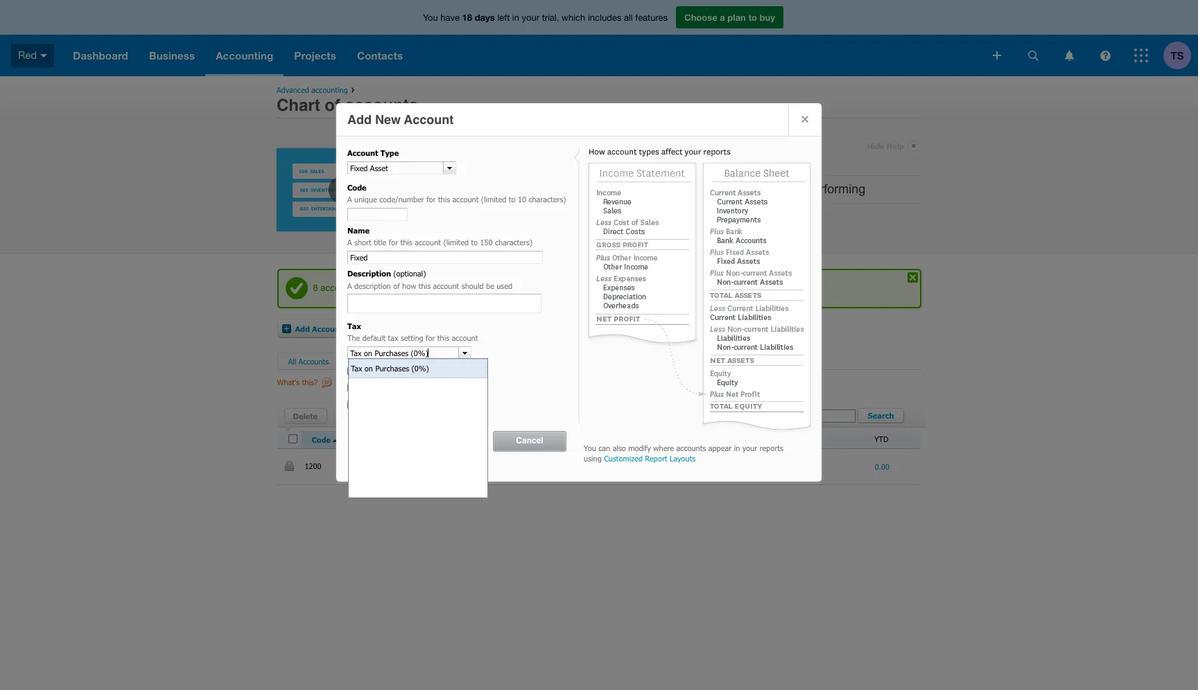 Task type: locate. For each thing, give the bounding box(es) containing it.
show
[[359, 367, 377, 376], [359, 384, 377, 393]]

on up show in expense claims
[[379, 367, 388, 376]]

unique
[[354, 195, 377, 204]]

not
[[606, 462, 617, 471]]

your right appear
[[743, 444, 758, 453]]

to inside ts banner
[[749, 12, 757, 23]]

(limited inside name a short title for this account (limited to 150 characters)
[[444, 238, 469, 247]]

code up unique
[[348, 183, 367, 192]]

type down new
[[381, 148, 399, 157]]

1 has from the left
[[485, 462, 497, 471]]

0 vertical spatial your
[[522, 12, 540, 23]]

a inside name a short title for this account (limited to 150 characters)
[[348, 238, 352, 247]]

Show in Expense Claims checkbox
[[348, 384, 357, 393]]

1 show from the top
[[359, 367, 377, 376]]

code
[[348, 183, 367, 192], [312, 435, 331, 444]]

accounts right "8"
[[321, 283, 357, 293]]

add new account
[[348, 112, 454, 127]]

you can also modify where accounts appear in your reports using
[[584, 444, 784, 463]]

0 horizontal spatial (limited
[[444, 238, 469, 247]]

this inside description (optional) a description of how this account should be used
[[419, 281, 431, 290]]

0 vertical spatial (limited
[[481, 195, 507, 204]]

selected
[[521, 410, 549, 419]]

you
[[423, 12, 438, 23], [584, 444, 596, 453]]

1 horizontal spatial type
[[743, 435, 759, 444]]

your down "chart of accounts" link at the right of page
[[713, 182, 738, 196]]

ts
[[1171, 49, 1184, 61]]

a left unique
[[348, 195, 352, 204]]

the for company
[[439, 462, 450, 471]]

1 vertical spatial reports
[[760, 444, 784, 453]]

assets
[[352, 357, 377, 366]]

on right draw
[[545, 182, 559, 196]]

archive
[[343, 412, 372, 421]]

archived
[[404, 283, 438, 293]]

the left chart
[[590, 211, 608, 225]]

code inside code a unique code/number for this account (limited to 10 characters)
[[348, 183, 367, 192]]

of right chart
[[642, 211, 653, 225]]

account up (optional)
[[415, 238, 441, 247]]

2 vertical spatial for
[[426, 334, 435, 343]]

you up using
[[584, 444, 596, 453]]

svg image
[[1135, 49, 1149, 62], [1065, 50, 1074, 61], [1100, 50, 1111, 61]]

None text field
[[348, 162, 443, 174], [348, 251, 543, 264], [348, 347, 459, 359], [348, 162, 443, 174], [348, 251, 543, 264], [348, 347, 459, 359]]

to left "10"
[[509, 195, 516, 204]]

appear
[[709, 444, 732, 453]]

2 horizontal spatial the
[[590, 211, 608, 225]]

of for chart
[[325, 96, 341, 115]]

of down accounting
[[325, 96, 341, 115]]

categorise every transaction in xero with our full chart of accounts
[[419, 154, 789, 168]]

this inside code a unique code/number for this account (limited to 10 characters)
[[438, 195, 450, 204]]

characters) inside name a short title for this account (limited to 150 characters)
[[495, 238, 533, 247]]

to left buy
[[749, 12, 757, 23]]

0 vertical spatial characters)
[[529, 195, 566, 204]]

reports
[[472, 182, 511, 196], [760, 444, 784, 453]]

for right code/number
[[427, 195, 436, 204]]

purchases
[[376, 364, 409, 373]]

1 vertical spatial code
[[312, 435, 331, 444]]

chart
[[277, 96, 320, 115], [691, 154, 722, 168]]

tax inside tax the default tax setting for this account
[[348, 322, 361, 331]]

a left description
[[348, 281, 352, 290]]

1 vertical spatial you
[[584, 444, 596, 453]]

0 horizontal spatial the
[[439, 462, 450, 471]]

search button
[[858, 408, 905, 425]]

account type
[[348, 148, 399, 157]]

reports right appear
[[760, 444, 784, 453]]

this up name a short title for this account (limited to 150 characters)
[[438, 195, 450, 204]]

to left show
[[640, 182, 651, 196]]

a left the short
[[348, 238, 352, 247]]

have
[[441, 12, 460, 23], [359, 283, 379, 293]]

accounts
[[299, 357, 329, 366]]

1 vertical spatial have
[[359, 283, 379, 293]]

1 horizontal spatial code
[[348, 183, 367, 192]]

description
[[354, 281, 391, 290]]

the for chart
[[590, 211, 608, 225]]

all
[[288, 357, 296, 366]]

in
[[513, 12, 520, 23], [581, 154, 591, 168], [379, 384, 385, 393], [734, 444, 740, 453], [662, 462, 668, 471]]

a for a short title for this account (limited to 150 characters)
[[348, 238, 352, 247]]

0 horizontal spatial add
[[295, 324, 310, 333]]

for inside tax the default tax setting for this account
[[426, 334, 435, 343]]

show down assets
[[359, 367, 377, 376]]

0 vertical spatial have
[[441, 12, 460, 23]]

in inside you can also modify where accounts appear in your reports using
[[734, 444, 740, 453]]

characters) inside code a unique code/number for this account (limited to 10 characters)
[[529, 195, 566, 204]]

(limited left the 150
[[444, 238, 469, 247]]

accounts
[[345, 96, 418, 115], [739, 154, 789, 168], [656, 211, 706, 225], [321, 283, 357, 293], [489, 410, 519, 419], [677, 444, 706, 453]]

1 vertical spatial your
[[713, 182, 738, 196]]

this inside name a short title for this account (limited to 150 characters)
[[401, 238, 413, 247]]

account up setting
[[412, 324, 443, 333]]

your inside you have 18 days left in your trial, which includes all features
[[522, 12, 540, 23]]

0.00 link
[[875, 462, 890, 471]]

every
[[483, 154, 513, 168]]

trial,
[[542, 12, 559, 23]]

add left new
[[348, 112, 372, 127]]

have left 18
[[441, 12, 460, 23]]

you inside you can also modify where accounts appear in your reports using
[[584, 444, 596, 453]]

show on dashboard watchlist
[[359, 367, 459, 376]]

have down description at top left
[[359, 283, 379, 293]]

svg image
[[1028, 50, 1039, 61], [993, 51, 1002, 60], [40, 54, 47, 57]]

account down categorise
[[453, 195, 479, 204]]

1 vertical spatial tax
[[351, 364, 362, 373]]

accounts inside you can also modify where accounts appear in your reports using
[[677, 444, 706, 453]]

to inside outstanding invoices the company has issued out to the client but has not yet received in cash at balance date.
[[536, 462, 543, 471]]

name a short title for this account (limited to 150 characters)
[[348, 226, 533, 247]]

xero
[[595, 154, 621, 168]]

accounts up layouts
[[677, 444, 706, 453]]

transaction
[[517, 154, 578, 168]]

2 horizontal spatial on
[[545, 182, 559, 196]]

1 vertical spatial type
[[743, 435, 759, 444]]

type right appear
[[743, 435, 759, 444]]

2 show from the top
[[359, 384, 377, 393]]

to right out
[[536, 462, 543, 471]]

description (optional) a description of how this account should be used
[[348, 269, 513, 290]]

for inside name a short title for this account (limited to 150 characters)
[[389, 238, 398, 247]]

1 a from the top
[[348, 195, 352, 204]]

the right 'invoices'
[[439, 462, 450, 471]]

0 vertical spatial you
[[423, 12, 438, 23]]

characters)
[[529, 195, 566, 204], [495, 238, 533, 247]]

modify
[[629, 444, 651, 453]]

0 vertical spatial code
[[348, 183, 367, 192]]

of inside advanced accounting › chart of accounts
[[325, 96, 341, 115]]

1 vertical spatial for
[[389, 238, 398, 247]]

but
[[579, 462, 590, 471]]

how inside description (optional) a description of how this account should be used
[[402, 281, 416, 290]]

in left cash
[[662, 462, 668, 471]]

0 vertical spatial tax
[[348, 322, 361, 331]]

1 vertical spatial (limited
[[444, 238, 469, 247]]

with
[[624, 154, 647, 168]]

account inside add bank account link
[[412, 324, 443, 333]]

2 has from the left
[[592, 462, 604, 471]]

days
[[475, 12, 495, 23]]

150
[[480, 238, 493, 247]]

1 vertical spatial characters)
[[495, 238, 533, 247]]

code link
[[312, 435, 360, 446]]

accounts down the ›
[[345, 96, 418, 115]]

how right show
[[687, 182, 710, 196]]

in right left
[[513, 12, 520, 23]]

choose a plan to buy
[[685, 12, 776, 23]]

0 vertical spatial for
[[427, 195, 436, 204]]

for right the title
[[389, 238, 398, 247]]

1 horizontal spatial the
[[545, 462, 556, 471]]

balance
[[697, 462, 723, 471]]

show right show in expense claims checkbox
[[359, 384, 377, 393]]

about customizing the chart of accounts
[[483, 211, 706, 225]]

1 horizontal spatial (limited
[[481, 195, 507, 204]]

1 horizontal spatial have
[[441, 12, 460, 23]]

you inside you have 18 days left in your trial, which includes all features
[[423, 12, 438, 23]]

in left expense at left bottom
[[379, 384, 385, 393]]

have inside you have 18 days left in your trial, which includes all features
[[441, 12, 460, 23]]

this
[[438, 195, 450, 204], [401, 238, 413, 247], [419, 281, 431, 290], [438, 334, 450, 343]]

0 horizontal spatial has
[[485, 462, 497, 471]]

account up equity at the bottom left of page
[[452, 334, 478, 343]]

1 horizontal spatial on
[[379, 367, 388, 376]]

issued
[[499, 462, 520, 471]]

used
[[497, 281, 513, 290]]

0 horizontal spatial on
[[365, 364, 373, 373]]

1 horizontal spatial add
[[348, 112, 372, 127]]

should
[[462, 281, 484, 290]]

to inside code a unique code/number for this account (limited to 10 characters)
[[509, 195, 516, 204]]

2 horizontal spatial add
[[374, 324, 388, 333]]

1 vertical spatial chart
[[691, 154, 722, 168]]

2 a from the top
[[348, 238, 352, 247]]

2 vertical spatial a
[[348, 281, 352, 290]]

(limited up about on the left top of the page
[[481, 195, 507, 204]]

add for add account
[[295, 324, 310, 333]]

liabilities
[[401, 357, 432, 366]]

out
[[523, 462, 534, 471]]

0 vertical spatial show
[[359, 367, 377, 376]]

about
[[486, 211, 518, 225]]

8
[[313, 283, 318, 293]]

0 horizontal spatial type
[[381, 148, 399, 157]]

2 horizontal spatial your
[[743, 444, 758, 453]]

the
[[590, 211, 608, 225], [439, 462, 450, 471], [545, 462, 556, 471]]

account left should
[[433, 281, 459, 290]]

this right the title
[[401, 238, 413, 247]]

account inside add account link
[[312, 324, 343, 333]]

cash
[[671, 462, 686, 471]]

new
[[375, 112, 401, 127]]

account up accounts
[[312, 324, 343, 333]]

0 vertical spatial reports
[[472, 182, 511, 196]]

add bank account
[[374, 324, 443, 333]]

chart right full
[[691, 154, 722, 168]]

reports down every at left
[[472, 182, 511, 196]]

a inside code a unique code/number for this account (limited to 10 characters)
[[348, 195, 352, 204]]

2 vertical spatial your
[[743, 444, 758, 453]]

(limited inside code a unique code/number for this account (limited to 10 characters)
[[481, 195, 507, 204]]

3 a from the top
[[348, 281, 352, 290]]

your inside you can also modify where accounts appear in your reports using
[[743, 444, 758, 453]]

chart down advanced
[[277, 96, 320, 115]]

0 horizontal spatial you
[[423, 12, 438, 23]]

client
[[558, 462, 576, 471]]

1 horizontal spatial how
[[687, 182, 710, 196]]

you for 18
[[423, 12, 438, 23]]

been
[[381, 283, 401, 293]]

Show on Dashboard Watchlist checkbox
[[348, 367, 357, 376]]

in right appear
[[734, 444, 740, 453]]

setting
[[401, 334, 424, 343]]

has left not
[[592, 462, 604, 471]]

1 vertical spatial how
[[402, 281, 416, 290]]

of down (optional)
[[393, 281, 400, 290]]

(limited for 150
[[444, 238, 469, 247]]

0 horizontal spatial reports
[[472, 182, 511, 196]]

1 horizontal spatial has
[[592, 462, 604, 471]]

1 vertical spatial a
[[348, 238, 352, 247]]

show
[[654, 182, 683, 196]]

tax for tax the default tax setting for this account
[[348, 322, 361, 331]]

has
[[485, 462, 497, 471], [592, 462, 604, 471]]

the left "client"
[[545, 462, 556, 471]]

which
[[562, 12, 586, 23]]

a inside description (optional) a description of how this account should be used
[[348, 281, 352, 290]]

Enable payments to this account checkbox
[[348, 401, 357, 410]]

invoices
[[411, 462, 437, 471]]

help
[[887, 142, 905, 151]]

0 vertical spatial a
[[348, 195, 352, 204]]

None text field
[[348, 208, 408, 221], [348, 294, 542, 314], [681, 410, 856, 423], [348, 208, 408, 221], [348, 294, 542, 314], [681, 410, 856, 423]]

how down (optional)
[[402, 281, 416, 290]]

in inside you have 18 days left in your trial, which includes all features
[[513, 12, 520, 23]]

code up the 1200
[[312, 435, 331, 444]]

you left 18
[[423, 12, 438, 23]]

your left trial,
[[522, 12, 540, 23]]

for
[[427, 195, 436, 204], [389, 238, 398, 247], [426, 334, 435, 343]]

left
[[498, 12, 510, 23]]

characters) right the 150
[[495, 238, 533, 247]]

of inside description (optional) a description of how this account should be used
[[393, 281, 400, 290]]

tax up the on the top left
[[348, 322, 361, 331]]

0 vertical spatial chart
[[277, 96, 320, 115]]

has left issued
[[485, 462, 497, 471]]

to
[[749, 12, 757, 23], [640, 182, 651, 196], [509, 195, 516, 204], [471, 238, 478, 247], [536, 462, 543, 471]]

this right setting
[[438, 334, 450, 343]]

add up default
[[374, 324, 388, 333]]

search
[[868, 411, 894, 420]]

this down (optional)
[[419, 281, 431, 290]]

0 horizontal spatial chart
[[277, 96, 320, 115]]

1 vertical spatial show
[[359, 384, 377, 393]]

0 horizontal spatial how
[[402, 281, 416, 290]]

for right setting
[[426, 334, 435, 343]]

8 accounts have been archived
[[313, 283, 438, 293]]

cancel
[[516, 436, 544, 446]]

0 horizontal spatial code
[[312, 435, 331, 444]]

0 horizontal spatial your
[[522, 12, 540, 23]]

tax up show in expense claims checkbox
[[351, 364, 362, 373]]

tax for tax on purchases (0%)
[[351, 364, 362, 373]]

this inside tax the default tax setting for this account
[[438, 334, 450, 343]]

1 horizontal spatial your
[[713, 182, 738, 196]]

bank
[[391, 324, 410, 333]]

1 horizontal spatial reports
[[760, 444, 784, 453]]

can
[[599, 444, 611, 453]]

draw
[[515, 182, 542, 196]]

add up all accounts link
[[295, 324, 310, 333]]

1 horizontal spatial you
[[584, 444, 596, 453]]

None checkbox
[[288, 435, 297, 444]]

on right show on dashboard watchlist option
[[365, 364, 373, 373]]

for inside code a unique code/number for this account (limited to 10 characters)
[[427, 195, 436, 204]]

characters) up customizing in the top left of the page
[[529, 195, 566, 204]]

to left the 150
[[471, 238, 478, 247]]

your
[[522, 12, 540, 23], [713, 182, 738, 196], [743, 444, 758, 453]]

show in expense claims
[[359, 384, 440, 393]]

0 horizontal spatial svg image
[[40, 54, 47, 57]]

what's
[[277, 378, 300, 387]]



Task type: describe. For each thing, give the bounding box(es) containing it.
financial
[[419, 182, 469, 196]]

red button
[[0, 35, 63, 76]]

image of account type hierarchy image
[[574, 147, 815, 433]]

customized
[[604, 454, 643, 463]]

accounts down show
[[656, 211, 706, 225]]

add account
[[295, 324, 343, 333]]

red
[[18, 49, 37, 61]]

add for add bank account
[[374, 324, 388, 333]]

using
[[584, 454, 602, 463]]

0 horizontal spatial have
[[359, 283, 379, 293]]

account inside description (optional) a description of how this account should be used
[[433, 281, 459, 290]]

1200
[[305, 462, 324, 471]]

all accounts
[[288, 357, 329, 366]]

tax the default tax setting for this account
[[348, 322, 478, 343]]

export link
[[584, 319, 635, 338]]

on for show on dashboard watchlist
[[379, 367, 388, 376]]

all
[[624, 12, 633, 23]]

cancel button
[[494, 432, 566, 451]]

in inside outstanding invoices the company has issued out to the client but has not yet received in cash at balance date.
[[662, 462, 668, 471]]

1 horizontal spatial svg image
[[993, 51, 1002, 60]]

includes
[[588, 12, 622, 23]]

performing
[[806, 182, 866, 196]]

account right new
[[404, 112, 454, 127]]

of right full
[[725, 154, 735, 168]]

code for code a unique code/number for this account (limited to 10 characters)
[[348, 183, 367, 192]]

in left xero
[[581, 154, 591, 168]]

characters) for a short title for this account (limited to 150 characters)
[[495, 238, 533, 247]]

18
[[462, 12, 472, 23]]

also
[[613, 444, 626, 453]]

claims
[[418, 384, 440, 393]]

outstanding invoices the company has issued out to the client but has not yet received in cash at balance date.
[[367, 462, 723, 480]]

for for code/number
[[427, 195, 436, 204]]

a
[[720, 12, 725, 23]]

delete
[[293, 412, 318, 421]]

svg image inside red popup button
[[40, 54, 47, 57]]

(optional)
[[394, 269, 426, 278]]

hide help link
[[867, 138, 920, 154]]

(limited for 10
[[481, 195, 507, 204]]

of for description
[[393, 281, 400, 290]]

code for code
[[312, 435, 331, 444]]

a for a unique code/number for this account (limited to 10 characters)
[[348, 195, 352, 204]]

hide
[[867, 142, 885, 151]]

choose
[[685, 12, 718, 23]]

ts banner
[[0, 0, 1199, 76]]

code a unique code/number for this account (limited to 10 characters)
[[348, 183, 566, 204]]

revenue link
[[554, 357, 583, 366]]

show for show in expense claims
[[359, 384, 377, 393]]

at
[[688, 462, 695, 471]]

categorise
[[419, 154, 479, 168]]

accounts right no
[[489, 410, 519, 419]]

dashboard
[[390, 367, 426, 376]]

business
[[741, 182, 790, 196]]

accounts up business
[[739, 154, 789, 168]]

our
[[650, 154, 668, 168]]

customized report layouts
[[604, 454, 696, 463]]

on for tax on purchases (0%)
[[365, 364, 373, 373]]

no
[[478, 410, 487, 419]]

ts button
[[1164, 35, 1199, 76]]

show for show on dashboard watchlist
[[359, 367, 377, 376]]

for for title
[[389, 238, 398, 247]]

features
[[636, 12, 668, 23]]

account inside name a short title for this account (limited to 150 characters)
[[415, 238, 441, 247]]

2 horizontal spatial svg image
[[1135, 49, 1149, 62]]

characters) for a unique code/number for this account (limited to 10 characters)
[[529, 195, 566, 204]]

you for also
[[584, 444, 596, 453]]

full
[[672, 154, 688, 168]]

you cannot delete/archive system accounts. image
[[285, 461, 294, 471]]

you have 18 days left in your trial, which includes all features
[[423, 12, 668, 23]]

chart of accounts link
[[691, 154, 789, 168]]

plan
[[728, 12, 746, 23]]

reports inside you can also modify where accounts appear in your reports using
[[760, 444, 784, 453]]

account inside code a unique code/number for this account (limited to 10 characters)
[[453, 195, 479, 204]]

to inside name a short title for this account (limited to 150 characters)
[[471, 238, 478, 247]]

liabilities link
[[401, 357, 432, 366]]

account inside tax the default tax setting for this account
[[452, 334, 478, 343]]

date.
[[367, 471, 384, 480]]

accounts inside advanced accounting › chart of accounts
[[345, 96, 418, 115]]

chart
[[611, 211, 639, 225]]

(0%)
[[412, 364, 429, 373]]

financial reports draw on each account to show how your business is performing
[[419, 182, 866, 196]]

all accounts link
[[288, 357, 329, 366]]

the
[[348, 334, 360, 343]]

0 horizontal spatial svg image
[[1065, 50, 1074, 61]]

report
[[645, 454, 668, 463]]

what's this?
[[277, 378, 318, 387]]

advanced
[[277, 85, 309, 94]]

is
[[794, 182, 803, 196]]

outstanding
[[367, 462, 408, 471]]

customizing
[[521, 211, 587, 225]]

chart inside advanced accounting › chart of accounts
[[277, 96, 320, 115]]

company
[[453, 462, 483, 471]]

description
[[348, 269, 391, 278]]

tax on purchases (0%)
[[351, 364, 429, 373]]

export
[[597, 324, 622, 333]]

0.00
[[875, 462, 890, 471]]

of for chart
[[642, 211, 653, 225]]

1 horizontal spatial chart
[[691, 154, 722, 168]]

archive link
[[334, 408, 380, 424]]

buy
[[760, 12, 776, 23]]

equity link
[[455, 357, 476, 366]]

account down xero
[[593, 182, 637, 196]]

be
[[486, 281, 494, 290]]

each
[[563, 182, 590, 196]]

add for add new account
[[348, 112, 372, 127]]

revenue
[[554, 357, 583, 366]]

watchlist
[[429, 367, 459, 376]]

add account link
[[277, 319, 349, 338]]

code/number
[[380, 195, 424, 204]]

what's this? link
[[277, 378, 333, 397]]

1 horizontal spatial svg image
[[1100, 50, 1111, 61]]

assets link
[[352, 357, 377, 366]]

account down new
[[348, 148, 378, 157]]

name
[[348, 226, 370, 235]]

yet
[[619, 462, 630, 471]]

0 vertical spatial type
[[381, 148, 399, 157]]

2 horizontal spatial svg image
[[1028, 50, 1039, 61]]

ytd
[[875, 435, 889, 444]]

hide help
[[867, 142, 905, 151]]

0 vertical spatial how
[[687, 182, 710, 196]]



Task type: vqa. For each thing, say whether or not it's contained in the screenshot.
about customizing the chart of accounts at the top of the page
yes



